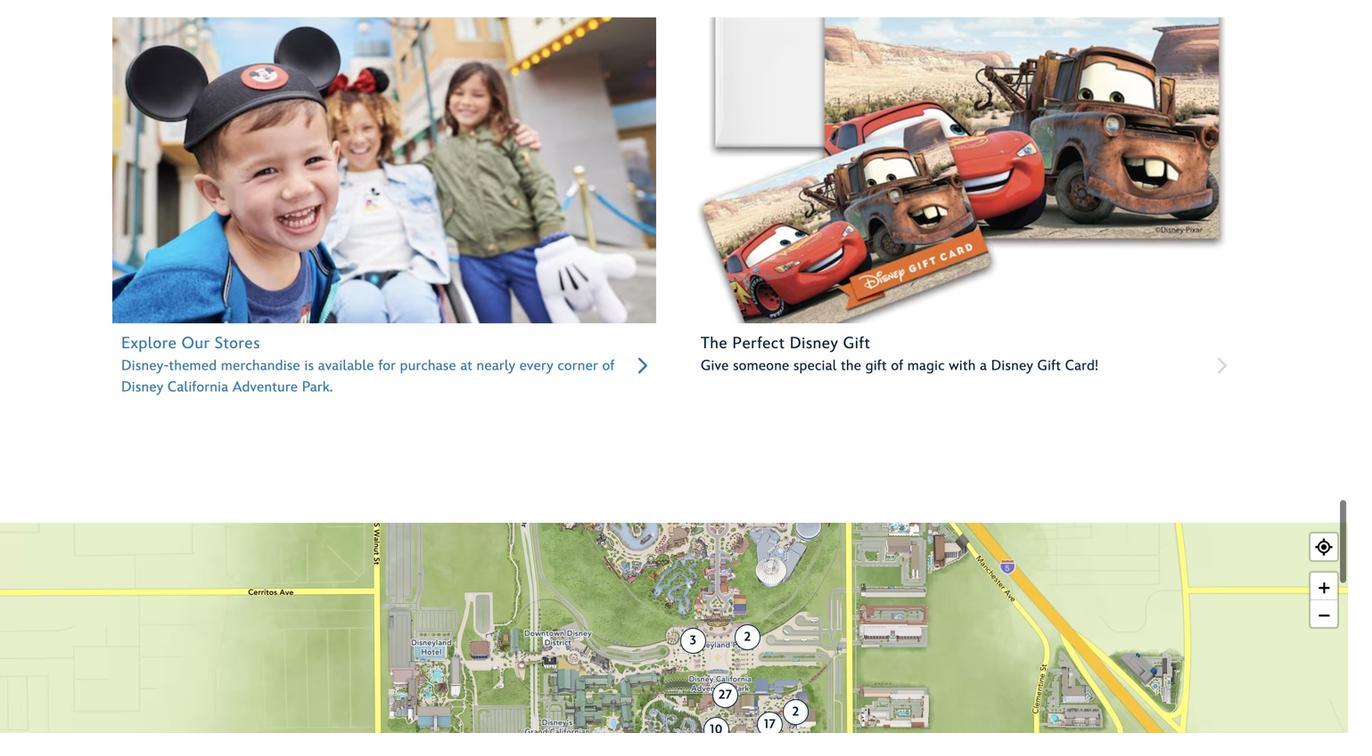 Task type: vqa. For each thing, say whether or not it's contained in the screenshot.
& at the left
no



Task type: describe. For each thing, give the bounding box(es) containing it.
at
[[460, 357, 473, 375]]

the
[[701, 334, 728, 353]]

27 element
[[712, 683, 738, 709]]

card!
[[1065, 357, 1099, 375]]

0 vertical spatial 2
[[744, 630, 751, 645]]

1 horizontal spatial 2 button
[[783, 700, 809, 726]]

17
[[764, 718, 776, 732]]

0 horizontal spatial gift
[[843, 334, 870, 353]]

for
[[378, 357, 396, 375]]

17 element
[[757, 712, 783, 734]]

2 horizontal spatial disney
[[991, 357, 1033, 375]]

10 element
[[703, 718, 729, 734]]

+ −
[[1318, 574, 1330, 626]]

1 horizontal spatial 2
[[792, 705, 799, 720]]

+
[[1318, 574, 1330, 599]]

recenter map image
[[1313, 538, 1335, 556]]

1 vertical spatial gift
[[1037, 357, 1061, 375]]

with
[[949, 357, 976, 375]]

− button
[[1311, 601, 1337, 627]]

27 button
[[712, 683, 738, 709]]

gift
[[865, 357, 887, 375]]

stores
[[215, 334, 260, 353]]

our
[[182, 334, 210, 353]]

the perfect disney gift give someone special the gift of magic with a disney gift card!
[[701, 334, 1099, 375]]

17 button
[[757, 712, 783, 734]]

available
[[318, 357, 374, 375]]

corner
[[558, 357, 598, 375]]

magic
[[907, 357, 945, 375]]

explore
[[121, 334, 177, 353]]

the
[[841, 357, 861, 375]]



Task type: locate. For each thing, give the bounding box(es) containing it.
2 of from the left
[[891, 357, 903, 375]]

someone
[[733, 357, 789, 375]]

3
[[690, 634, 697, 648]]

0 horizontal spatial 2
[[744, 630, 751, 645]]

27
[[718, 688, 732, 703]]

2 right the 17 element
[[792, 705, 799, 720]]

0 vertical spatial 2 button
[[735, 625, 761, 651]]

disney up special
[[790, 334, 838, 353]]

1 horizontal spatial of
[[891, 357, 903, 375]]

a
[[980, 357, 987, 375]]

−
[[1318, 602, 1330, 626]]

2 button right 17 on the bottom of the page
[[783, 700, 809, 726]]

adventure
[[233, 379, 298, 396]]

2
[[744, 630, 751, 645], [792, 705, 799, 720]]

1 of from the left
[[602, 357, 615, 375]]

disney-
[[121, 357, 169, 375]]

park.
[[302, 379, 333, 396]]

of inside the perfect disney gift give someone special the gift of magic with a disney gift card!
[[891, 357, 903, 375]]

gift left card!
[[1037, 357, 1061, 375]]

1 horizontal spatial disney
[[790, 334, 838, 353]]

of right corner
[[602, 357, 615, 375]]

of inside explore our stores disney-themed merchandise is available for purchase at nearly every corner of disney california adventure park.
[[602, 357, 615, 375]]

purchase
[[400, 357, 456, 375]]

themed
[[169, 357, 217, 375]]

1 vertical spatial disney
[[991, 357, 1033, 375]]

perfect
[[732, 334, 785, 353]]

is
[[304, 357, 314, 375]]

every
[[519, 357, 554, 375]]

2 button right 3
[[735, 625, 761, 651]]

0 vertical spatial disney
[[790, 334, 838, 353]]

2 button
[[735, 625, 761, 651], [783, 700, 809, 726]]

0 vertical spatial gift
[[843, 334, 870, 353]]

gift
[[843, 334, 870, 353], [1037, 357, 1061, 375]]

merchandise
[[221, 357, 300, 375]]

0 horizontal spatial disney
[[121, 379, 163, 396]]

0 horizontal spatial 2 button
[[735, 625, 761, 651]]

give
[[701, 357, 729, 375]]

disney
[[790, 334, 838, 353], [991, 357, 1033, 375], [121, 379, 163, 396]]

1 horizontal spatial gift
[[1037, 357, 1061, 375]]

1 vertical spatial 2 button
[[783, 700, 809, 726]]

special
[[793, 357, 837, 375]]

2 vertical spatial disney
[[121, 379, 163, 396]]

2 right 3
[[744, 630, 751, 645]]

0 horizontal spatial of
[[602, 357, 615, 375]]

3 button
[[680, 628, 706, 654]]

of
[[602, 357, 615, 375], [891, 357, 903, 375]]

disney inside explore our stores disney-themed merchandise is available for purchase at nearly every corner of disney california adventure park.
[[121, 379, 163, 396]]

1 vertical spatial 2
[[792, 705, 799, 720]]

+ button
[[1311, 573, 1337, 601]]

disney right a
[[991, 357, 1033, 375]]

explore our stores disney-themed merchandise is available for purchase at nearly every corner of disney california adventure park.
[[121, 334, 615, 396]]

california
[[168, 379, 228, 396]]

of right gift
[[891, 357, 903, 375]]

nearly
[[477, 357, 515, 375]]

disney down disney- on the left of page
[[121, 379, 163, 396]]

gift up the the
[[843, 334, 870, 353]]



